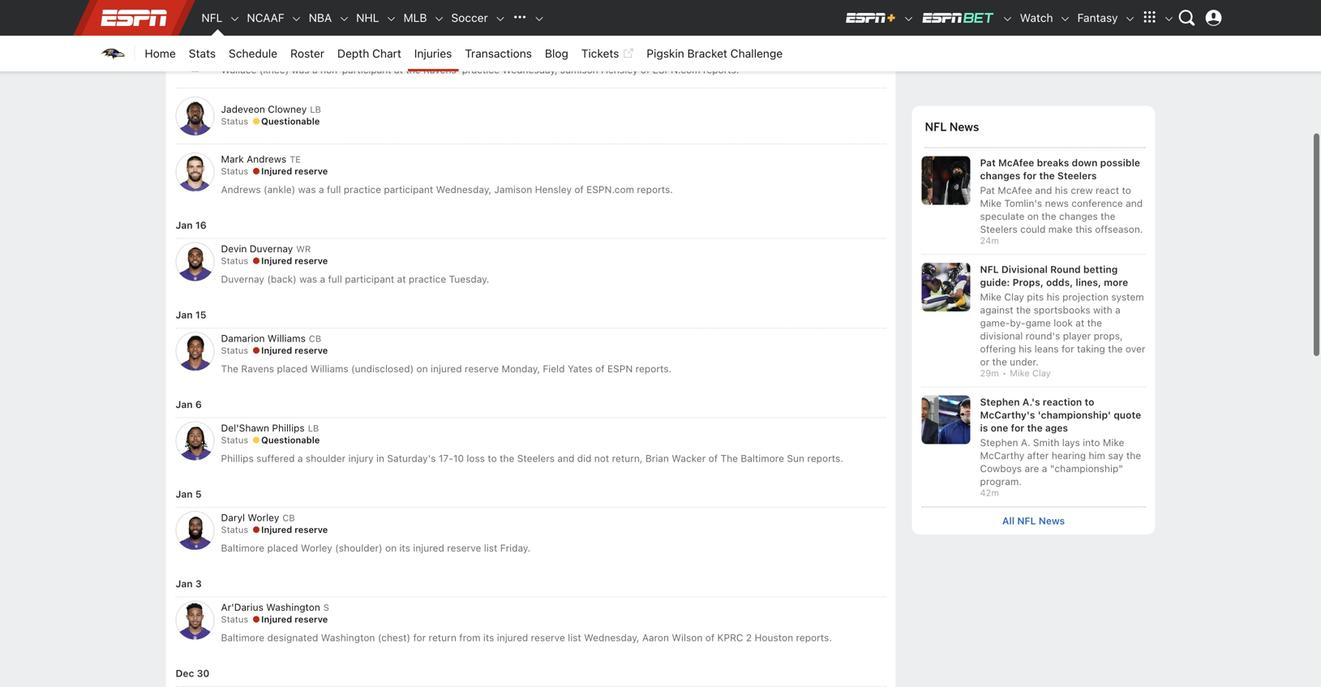 Task type: locate. For each thing, give the bounding box(es) containing it.
practice
[[462, 64, 500, 76], [344, 184, 381, 195], [409, 274, 446, 285]]

nba link
[[302, 0, 339, 36]]

2 vertical spatial baltimore
[[221, 632, 265, 643]]

daryl worley cb
[[221, 512, 295, 523]]

1 vertical spatial wr
[[296, 244, 311, 254]]

cb inside daryl worley cb
[[283, 513, 295, 523]]

injured for its
[[413, 542, 444, 554]]

home
[[145, 47, 176, 60]]

3 injured reserve from the top
[[261, 345, 328, 356]]

nfl inside nfl link
[[202, 11, 223, 24]]

1 injured from the top
[[261, 166, 292, 177]]

3 jan from the top
[[176, 399, 193, 410]]

injured down ar'darius washington s
[[261, 614, 292, 625]]

jan left "5"
[[176, 489, 193, 500]]

1 status from the top
[[221, 46, 248, 57]]

0 horizontal spatial its
[[400, 542, 410, 554]]

a inside stephen a.'s reaction to mccarthy's 'championship' quote is one for the ages stephen a. smith lays into mike mccarthy after hearing him say the cowboys are a "championship" program. 42m
[[1042, 463, 1048, 474]]

the right say
[[1127, 450, 1142, 461]]

pat mcafee and his crew react to mike tomlin's news conference and speculate on the changes the steelers could make this offseason. element
[[980, 182, 1146, 236]]

his inside pat mcafee breaks down possible changes for the steelers pat mcafee and his crew react to mike tomlin's news conference and speculate on the changes the steelers could make this offseason. 24m
[[1055, 184, 1068, 196]]

was right (back)
[[299, 274, 317, 285]]

questionable for phillips
[[261, 435, 320, 446]]

pat right pat mcafee breaks down possible changes for the steelers "image"
[[980, 157, 996, 168]]

1 vertical spatial wallace
[[221, 64, 257, 76]]

his up news
[[1055, 184, 1068, 196]]

phillips down del'shawn
[[221, 453, 254, 464]]

2 injured from the top
[[261, 256, 292, 266]]

changes up tomlin's
[[980, 170, 1021, 181]]

2 vertical spatial was
[[299, 274, 317, 285]]

list left aaron
[[568, 632, 581, 643]]

for down player
[[1062, 343, 1075, 355]]

to inside pat mcafee breaks down possible changes for the steelers pat mcafee and his crew react to mike tomlin's news conference and speculate on the changes the steelers could make this offseason. 24m
[[1122, 184, 1132, 196]]

status down 'mark' on the left top of page
[[221, 166, 248, 177]]

1 pat from the top
[[980, 157, 996, 168]]

its right 'from'
[[483, 632, 494, 643]]

tylan wallace image
[[176, 33, 215, 72]]

3 questionable from the top
[[261, 435, 320, 446]]

wednesday,
[[502, 64, 558, 76], [436, 184, 492, 195], [584, 632, 640, 643]]

watch image
[[1060, 13, 1071, 24]]

placed right ravens
[[277, 363, 308, 375]]

loss
[[467, 453, 485, 464]]

0 vertical spatial stephen
[[980, 396, 1020, 408]]

full for practice
[[327, 184, 341, 195]]

nfl up guide:
[[980, 264, 999, 275]]

status down "devin"
[[221, 256, 248, 266]]

to right react
[[1122, 184, 1132, 196]]

5 status from the top
[[221, 345, 248, 356]]

injured for washington
[[261, 614, 292, 625]]

wacker
[[672, 453, 706, 464]]

wr inside devin duvernay wr
[[296, 244, 311, 254]]

clay
[[1005, 291, 1025, 303], [1033, 368, 1051, 378]]

0 vertical spatial wr
[[287, 35, 302, 45]]

questionable up (knee)
[[261, 46, 320, 57]]

tomlin's
[[1005, 197, 1043, 209]]

0 horizontal spatial jamison
[[494, 184, 532, 195]]

5 injured from the top
[[261, 614, 292, 625]]

1 vertical spatial news
[[1039, 515, 1065, 526]]

lb inside "jadeveon clowney lb"
[[310, 104, 321, 115]]

2 horizontal spatial on
[[1028, 210, 1039, 222]]

mike up say
[[1103, 437, 1125, 448]]

0 vertical spatial washington
[[266, 602, 320, 613]]

4 status from the top
[[221, 256, 248, 266]]

injured reserve for ar'darius washington
[[261, 614, 328, 625]]

full right (back)
[[328, 274, 342, 285]]

3 status from the top
[[221, 166, 248, 177]]

s
[[324, 603, 329, 613]]

was right '(ankle)'
[[298, 184, 316, 195]]

0 vertical spatial steelers
[[1058, 170, 1097, 181]]

reserve left friday.
[[447, 542, 481, 554]]

baltimore left sun
[[741, 453, 785, 464]]

jan left 16
[[176, 220, 193, 231]]

tickets link
[[575, 36, 640, 71]]

his for crew
[[1055, 184, 1068, 196]]

1 horizontal spatial worley
[[301, 542, 332, 554]]

1 vertical spatial baltimore
[[221, 542, 265, 554]]

reserve right 'from'
[[531, 632, 565, 643]]

2 injured reserve from the top
[[261, 256, 328, 266]]

this
[[1076, 223, 1093, 235]]

1 horizontal spatial washington
[[321, 632, 375, 643]]

0 vertical spatial the
[[221, 363, 239, 375]]

1 vertical spatial questionable
[[261, 116, 320, 127]]

was down roster
[[292, 64, 310, 76]]

ar'darius
[[221, 602, 264, 613]]

1 horizontal spatial hensley
[[601, 64, 638, 76]]

5 injured reserve from the top
[[261, 614, 328, 625]]

injured reserve inside list
[[261, 166, 328, 177]]

status for jadeveon
[[221, 116, 248, 127]]

status down damarion
[[221, 345, 248, 356]]

2 vertical spatial practice
[[409, 274, 446, 285]]

42m
[[980, 488, 999, 498]]

changes up this
[[1059, 210, 1098, 222]]

kprc
[[718, 632, 744, 643]]

2 vertical spatial participant
[[345, 274, 394, 285]]

injured down damarion williams cb
[[261, 345, 292, 356]]

devin duvernay image
[[176, 242, 215, 281]]

list left friday.
[[484, 542, 498, 554]]

could
[[1021, 223, 1046, 235]]

stephen up mccarthy's on the bottom right of page
[[980, 396, 1020, 408]]

jadeveon clowney image
[[176, 97, 215, 136]]

nfl inside the nfl divisional round betting guide: props, odds, lines, more mike clay pits his projection system against the sportsbooks with a game-by-game look at the divisional round's player props, offering his leans for taking the over or the under.
[[980, 264, 999, 275]]

for
[[1023, 170, 1037, 181], [1062, 343, 1075, 355], [1011, 422, 1025, 434], [413, 632, 426, 643]]

0 vertical spatial injured
[[431, 363, 462, 375]]

injured reserve for mark andrews
[[261, 166, 328, 177]]

pigskin
[[647, 47, 685, 60]]

1 horizontal spatial cb
[[309, 334, 321, 344]]

status for del'shawn
[[221, 435, 248, 446]]

news up pat mcafee breaks down possible changes for the steelers "image"
[[950, 120, 979, 134]]

1 jan from the top
[[176, 220, 193, 231]]

1 vertical spatial changes
[[1059, 210, 1098, 222]]

the right wacker on the bottom right of the page
[[721, 453, 738, 464]]

his up sportsbooks
[[1047, 291, 1060, 303]]

1 horizontal spatial list
[[922, 156, 1146, 498]]

0 vertical spatial questionable
[[261, 46, 320, 57]]

0 vertical spatial worley
[[248, 512, 279, 523]]

challenge
[[731, 47, 783, 60]]

jan left 3
[[176, 578, 193, 590]]

1 vertical spatial practice
[[344, 184, 381, 195]]

stephen a.'s reaction to mccarthy's 'championship' quote is one for the ages image
[[922, 396, 971, 444]]

1 vertical spatial phillips
[[221, 453, 254, 464]]

reports.
[[703, 64, 739, 76], [637, 184, 673, 195], [636, 363, 672, 375], [808, 453, 844, 464], [796, 632, 832, 643]]

placed down daryl worley cb
[[267, 542, 298, 554]]

espn bet image
[[1002, 13, 1014, 24]]

0 vertical spatial espn.com
[[653, 64, 701, 76]]

0 vertical spatial placed
[[277, 363, 308, 375]]

espn+ image
[[845, 11, 897, 24]]

1 injured reserve from the top
[[261, 166, 328, 177]]

jan for jan 15
[[176, 309, 193, 321]]

3 injured from the top
[[261, 345, 292, 356]]

duvernay up (back)
[[250, 243, 293, 254]]

suffered
[[256, 453, 295, 464]]

(back)
[[267, 274, 297, 285]]

injured down devin duvernay wr
[[261, 256, 292, 266]]

1 horizontal spatial the
[[721, 453, 738, 464]]

0 vertical spatial jamison
[[561, 64, 599, 76]]

1 stephen from the top
[[980, 396, 1020, 408]]

1 vertical spatial steelers
[[980, 223, 1018, 235]]

more
[[1104, 277, 1129, 288]]

to inside stephen a.'s reaction to mccarthy's 'championship' quote is one for the ages stephen a. smith lays into mike mccarthy after hearing him say the cowboys are a "championship" program. 42m
[[1085, 396, 1095, 408]]

espn more sports home page image
[[508, 6, 532, 30]]

mark
[[221, 153, 244, 165]]

stephen a.'s reaction to mccarthy's 'championship' quote is one for the ages stephen a. smith lays into mike mccarthy after hearing him say the cowboys are a "championship" program. 42m
[[980, 396, 1142, 498]]

2 vertical spatial at
[[1076, 317, 1085, 329]]

the right loss
[[500, 453, 515, 464]]

0 horizontal spatial and
[[558, 453, 575, 464]]

wilson
[[672, 632, 703, 643]]

tickets
[[582, 47, 619, 60]]

0 vertical spatial clay
[[1005, 291, 1025, 303]]

1 horizontal spatial its
[[483, 632, 494, 643]]

0 horizontal spatial news
[[950, 120, 979, 134]]

injured reserve for devin duvernay
[[261, 256, 328, 266]]

(undisclosed)
[[351, 363, 414, 375]]

injured right (undisclosed)
[[431, 363, 462, 375]]

nfl divisional round betting guide: props, odds, lines, more element
[[980, 263, 1146, 289]]

status for tylan
[[221, 46, 248, 57]]

baltimore down daryl
[[221, 542, 265, 554]]

phillips up suffered
[[272, 422, 305, 434]]

0 horizontal spatial wednesday,
[[436, 184, 492, 195]]

was for (ankle)
[[298, 184, 316, 195]]

1 vertical spatial was
[[298, 184, 316, 195]]

1 vertical spatial cb
[[283, 513, 295, 523]]

mike up 'against'
[[980, 291, 1002, 303]]

0 vertical spatial wallace
[[248, 34, 284, 45]]

2 status from the top
[[221, 116, 248, 127]]

0 vertical spatial at
[[394, 64, 403, 76]]

a right (back)
[[320, 274, 325, 285]]

schedule link
[[222, 36, 284, 71]]

at for practice
[[397, 274, 406, 285]]

injured
[[431, 363, 462, 375], [413, 542, 444, 554], [497, 632, 528, 643]]

after
[[1028, 450, 1049, 461]]

0 horizontal spatial cb
[[283, 513, 295, 523]]

injured reserve down daryl worley cb
[[261, 525, 328, 535]]

crew
[[1071, 184, 1093, 196]]

2 vertical spatial steelers
[[517, 453, 555, 464]]

1 vertical spatial andrews
[[221, 184, 261, 195]]

1 horizontal spatial phillips
[[272, 422, 305, 434]]

a right are
[[1042, 463, 1048, 474]]

clay inside the nfl divisional round betting guide: props, odds, lines, more mike clay pits his projection system against the sportsbooks with a game-by-game look at the divisional round's player props, offering his leans for taking the over or the under.
[[1005, 291, 1025, 303]]

injured reserve up (back)
[[261, 256, 328, 266]]

status for ar'darius
[[221, 614, 248, 625]]

its
[[400, 542, 410, 554], [483, 632, 494, 643]]

24m
[[980, 235, 999, 246]]

1 vertical spatial full
[[328, 274, 342, 285]]

"championship"
[[1050, 463, 1124, 474]]

nfl for nfl news
[[925, 120, 947, 134]]

list
[[176, 0, 886, 199], [922, 156, 1146, 498]]

baltimore placed worley (shoulder) on its injured reserve list friday.
[[221, 542, 531, 554]]

1 horizontal spatial to
[[1085, 396, 1095, 408]]

williams
[[268, 333, 306, 344], [310, 363, 349, 375]]

injured reserve down damarion williams cb
[[261, 345, 328, 356]]

cb inside damarion williams cb
[[309, 334, 321, 344]]

7 status from the top
[[221, 525, 248, 535]]

tuesday.
[[449, 274, 489, 285]]

lb up shoulder
[[308, 423, 319, 434]]

a right suffered
[[298, 453, 303, 464]]

jan left 15
[[176, 309, 193, 321]]

injuries
[[414, 47, 452, 60]]

16
[[195, 220, 207, 231]]

reserve up (back)
[[295, 256, 328, 266]]

1 vertical spatial wednesday,
[[436, 184, 492, 195]]

0 vertical spatial list
[[484, 542, 498, 554]]

0 vertical spatial full
[[327, 184, 341, 195]]

wallace (knee) was a non-participant at the ravens' practice wednesday, jamison hensley of espn.com reports.
[[221, 64, 739, 76]]

clowney
[[268, 103, 307, 115]]

1 vertical spatial jamison
[[494, 184, 532, 195]]

espn plus image
[[904, 13, 915, 24]]

2 jan from the top
[[176, 309, 193, 321]]

1 horizontal spatial on
[[417, 363, 428, 375]]

mike inside pat mcafee breaks down possible changes for the steelers pat mcafee and his crew react to mike tomlin's news conference and speculate on the changes the steelers could make this offseason. 24m
[[980, 197, 1002, 209]]

nfl up pat mcafee breaks down possible changes for the steelers "image"
[[925, 120, 947, 134]]

mike clay pits his projection system against the sportsbooks with a game-by-game look at the divisional round's player props, offering his leans for taking the over or the under. element
[[980, 289, 1146, 368]]

cb for daryl worley
[[283, 513, 295, 523]]

on inside pat mcafee breaks down possible changes for the steelers pat mcafee and his crew react to mike tomlin's news conference and speculate on the changes the steelers could make this offseason. 24m
[[1028, 210, 1039, 222]]

status down daryl
[[221, 525, 248, 535]]

questionable up suffered
[[261, 435, 320, 446]]

clay down "under."
[[1033, 368, 1051, 378]]

not
[[595, 453, 609, 464]]

a inside the nfl divisional round betting guide: props, odds, lines, more mike clay pits his projection system against the sportsbooks with a game-by-game look at the divisional round's player props, offering his leans for taking the over or the under.
[[1116, 304, 1121, 316]]

wr up roster
[[287, 35, 302, 45]]

jan left 6
[[176, 399, 193, 410]]

on up "could"
[[1028, 210, 1039, 222]]

0 vertical spatial news
[[950, 120, 979, 134]]

game-
[[980, 317, 1010, 329]]

and
[[1035, 184, 1052, 196], [1126, 197, 1143, 209], [558, 453, 575, 464]]

mike inside stephen a.'s reaction to mccarthy's 'championship' quote is one for the ages stephen a. smith lays into mike mccarthy after hearing him say the cowboys are a "championship" program. 42m
[[1103, 437, 1125, 448]]

cb right daryl
[[283, 513, 295, 523]]

2 vertical spatial on
[[385, 542, 397, 554]]

1 vertical spatial his
[[1047, 291, 1060, 303]]

andrews left te
[[247, 153, 287, 165]]

sun
[[787, 453, 805, 464]]

1 vertical spatial list
[[568, 632, 581, 643]]

baltimore down ar'darius
[[221, 632, 265, 643]]

0 vertical spatial on
[[1028, 210, 1039, 222]]

wr inside tylan wallace wr
[[287, 35, 302, 45]]

ar'darius washington image
[[176, 601, 215, 640]]

damarion williams image
[[176, 332, 215, 371]]

at left tuesday.
[[397, 274, 406, 285]]

and up offseason.
[[1126, 197, 1143, 209]]

transactions link
[[459, 36, 539, 71]]

for down mccarthy's on the bottom right of page
[[1011, 422, 1025, 434]]

full right '(ankle)'
[[327, 184, 341, 195]]

5 jan from the top
[[176, 578, 193, 590]]

ncaaf image
[[291, 13, 302, 24]]

under.
[[1010, 356, 1039, 368]]

0 horizontal spatial the
[[221, 363, 239, 375]]

1 vertical spatial the
[[721, 453, 738, 464]]

1 vertical spatial at
[[397, 274, 406, 285]]

reserve down te
[[295, 166, 328, 177]]

leans
[[1035, 343, 1059, 355]]

status down tylan
[[221, 46, 248, 57]]

injured reserve for damarion williams
[[261, 345, 328, 356]]

watch
[[1020, 11, 1054, 24]]

are
[[1025, 463, 1040, 474]]

0 horizontal spatial on
[[385, 542, 397, 554]]

nfl left nfl image
[[202, 11, 223, 24]]

0 vertical spatial changes
[[980, 170, 1021, 181]]

baltimore for baltimore designated washington (chest) for return from its injured reserve list wednesday, aaron wilson of kprc 2 houston reports.
[[221, 632, 265, 643]]

lays
[[1063, 437, 1080, 448]]

clay down the 'props,' at the top right
[[1005, 291, 1025, 303]]

jadeveon clowney lb
[[221, 103, 321, 115]]

6 status from the top
[[221, 435, 248, 446]]

look
[[1054, 317, 1073, 329]]

pat mcafee breaks down possible changes for the steelers element
[[980, 156, 1146, 182]]

worley left (shoulder)
[[301, 542, 332, 554]]

stephen up mccarthy
[[980, 437, 1019, 448]]

0 vertical spatial practice
[[462, 64, 500, 76]]

roster
[[291, 47, 325, 60]]

1 questionable from the top
[[261, 46, 320, 57]]

0 vertical spatial pat
[[980, 157, 996, 168]]

nfl for nfl divisional round betting guide: props, odds, lines, more mike clay pits his projection system against the sportsbooks with a game-by-game look at the divisional round's player props, offering his leans for taking the over or the under.
[[980, 264, 999, 275]]

del'shawn phillips image
[[176, 422, 215, 461]]

0 horizontal spatial steelers
[[517, 453, 555, 464]]

2 vertical spatial questionable
[[261, 435, 320, 446]]

williams up ravens
[[268, 333, 306, 344]]

status down ar'darius
[[221, 614, 248, 625]]

duvernay (back) was a full participant at practice tuesday.
[[221, 274, 489, 285]]

injured right 'from'
[[497, 632, 528, 643]]

jan for jan 16
[[176, 220, 193, 231]]

0 horizontal spatial hensley
[[535, 184, 572, 195]]

round's
[[1026, 330, 1061, 342]]

make
[[1049, 223, 1073, 235]]

by-
[[1010, 317, 1026, 329]]

worley right daryl
[[248, 512, 279, 523]]

3
[[195, 578, 202, 590]]

(knee)
[[259, 64, 289, 76]]

1 vertical spatial williams
[[310, 363, 349, 375]]

0 vertical spatial was
[[292, 64, 310, 76]]

nba image
[[339, 13, 350, 24]]

washington down s
[[321, 632, 375, 643]]

0 horizontal spatial to
[[488, 453, 497, 464]]

4 injured reserve from the top
[[261, 525, 328, 535]]

injured reserve down te
[[261, 166, 328, 177]]

injured inside list
[[261, 166, 292, 177]]

more espn image
[[1138, 6, 1162, 30]]

cb down duvernay (back) was a full participant at practice tuesday. on the left
[[309, 334, 321, 344]]

divisional
[[1002, 264, 1048, 275]]

duvernay
[[250, 243, 293, 254], [221, 274, 264, 285]]

1 vertical spatial to
[[1085, 396, 1095, 408]]

jan for jan 3
[[176, 578, 193, 590]]

4 jan from the top
[[176, 489, 193, 500]]

steelers down down
[[1058, 170, 1097, 181]]

0 horizontal spatial changes
[[980, 170, 1021, 181]]

to up 'championship'
[[1085, 396, 1095, 408]]

mike up speculate
[[980, 197, 1002, 209]]

his up "under."
[[1019, 343, 1032, 355]]

fantasy image
[[1125, 13, 1136, 24]]

breaks
[[1037, 157, 1070, 168]]

1 vertical spatial on
[[417, 363, 428, 375]]

1 horizontal spatial clay
[[1033, 368, 1051, 378]]

reaction
[[1043, 396, 1082, 408]]

list containing tylan wallace
[[176, 0, 886, 199]]

injured right (shoulder)
[[413, 542, 444, 554]]

jan 3
[[176, 578, 202, 590]]

at inside the nfl divisional round betting guide: props, odds, lines, more mike clay pits his projection system against the sportsbooks with a game-by-game look at the divisional round's player props, offering his leans for taking the over or the under.
[[1076, 317, 1085, 329]]

bracket
[[688, 47, 728, 60]]

1 horizontal spatial and
[[1035, 184, 1052, 196]]

on right (undisclosed)
[[417, 363, 428, 375]]

at down chart
[[394, 64, 403, 76]]

injured for on
[[431, 363, 462, 375]]

8 status from the top
[[221, 614, 248, 625]]

status down the jadeveon
[[221, 116, 248, 127]]

4 injured from the top
[[261, 525, 292, 535]]

2 questionable from the top
[[261, 116, 320, 127]]

2 stephen from the top
[[980, 437, 1019, 448]]

all nfl news link
[[1003, 515, 1065, 527]]

injured up '(ankle)'
[[261, 166, 292, 177]]

reserve down damarion williams cb
[[295, 345, 328, 356]]

lb inside del'shawn phillips lb
[[308, 423, 319, 434]]

against
[[980, 304, 1014, 316]]

wr up (back)
[[296, 244, 311, 254]]

of
[[641, 64, 650, 76], [575, 184, 584, 195], [596, 363, 605, 375], [709, 453, 718, 464], [706, 632, 715, 643]]

mcafee left breaks
[[999, 157, 1035, 168]]



Task type: vqa. For each thing, say whether or not it's contained in the screenshot.
fifth Injured from the bottom of the page
yes



Task type: describe. For each thing, give the bounding box(es) containing it.
react
[[1096, 184, 1120, 196]]

mlb
[[404, 11, 427, 24]]

yates
[[568, 363, 593, 375]]

status for devin
[[221, 256, 248, 266]]

del'shawn phillips lb
[[221, 422, 319, 434]]

lb for del'shawn phillips
[[308, 423, 319, 434]]

return,
[[612, 453, 643, 464]]

jan 6
[[176, 399, 202, 410]]

questionable for wallace
[[261, 46, 320, 57]]

baltimore designated washington (chest) for return from its injured reserve list wednesday, aaron wilson of kprc 2 houston reports.
[[221, 632, 832, 643]]

0 horizontal spatial espn.com
[[587, 184, 634, 195]]

nfl inside all nfl news link
[[1018, 515, 1036, 526]]

reserve left monday,
[[465, 363, 499, 375]]

offering
[[980, 343, 1016, 355]]

2 horizontal spatial practice
[[462, 64, 500, 76]]

profile management image
[[1206, 10, 1222, 26]]

pigskin bracket challenge
[[647, 47, 783, 60]]

1 horizontal spatial steelers
[[980, 223, 1018, 235]]

the up by-
[[1017, 304, 1031, 316]]

injured reserve for daryl worley
[[261, 525, 328, 535]]

system
[[1112, 291, 1144, 303]]

stephen a. smith lays into mike mccarthy after hearing him say the cowboys are a "championship" program. element
[[980, 435, 1146, 488]]

te
[[290, 154, 301, 165]]

0 vertical spatial mcafee
[[999, 157, 1035, 168]]

1 horizontal spatial news
[[1039, 515, 1065, 526]]

nfl image
[[229, 13, 240, 24]]

2
[[746, 632, 752, 643]]

nba
[[309, 11, 332, 24]]

for inside the nfl divisional round betting guide: props, odds, lines, more mike clay pits his projection system against the sportsbooks with a game-by-game look at the divisional round's player props, offering his leans for taking the over or the under.
[[1062, 343, 1075, 355]]

(chest)
[[378, 632, 411, 643]]

devin
[[221, 243, 247, 254]]

questionable for clowney
[[261, 116, 320, 127]]

stats
[[189, 47, 216, 60]]

conference
[[1072, 197, 1123, 209]]

1 vertical spatial duvernay
[[221, 274, 264, 285]]

nhl link
[[350, 0, 386, 36]]

ages
[[1046, 422, 1068, 434]]

1 horizontal spatial jamison
[[561, 64, 599, 76]]

or
[[980, 356, 990, 368]]

for inside stephen a.'s reaction to mccarthy's 'championship' quote is one for the ages stephen a. smith lays into mike mccarthy after hearing him say the cowboys are a "championship" program. 42m
[[1011, 422, 1025, 434]]

0 vertical spatial hensley
[[601, 64, 638, 76]]

0 vertical spatial phillips
[[272, 422, 305, 434]]

1 vertical spatial its
[[483, 632, 494, 643]]

mike clay
[[1010, 368, 1051, 378]]

injured for duvernay
[[261, 256, 292, 266]]

return
[[429, 632, 457, 643]]

15
[[195, 309, 206, 321]]

soccer image
[[495, 13, 506, 24]]

espn bet image
[[921, 11, 996, 24]]

0 vertical spatial its
[[400, 542, 410, 554]]

pat mcafee breaks down possible changes for the steelers image
[[922, 156, 971, 205]]

0 vertical spatial baltimore
[[741, 453, 785, 464]]

andrews (ankle) was a full practice participant wednesday, jamison hensley of espn.com reports.
[[221, 184, 673, 195]]

0 vertical spatial and
[[1035, 184, 1052, 196]]

lb for jadeveon clowney
[[310, 104, 321, 115]]

ncaaf
[[247, 11, 284, 24]]

stephen a.'s reaction to mccarthy's 'championship' quote is one for the ages element
[[980, 396, 1146, 435]]

more espn image
[[1164, 13, 1175, 24]]

2 pat from the top
[[980, 184, 995, 196]]

1 vertical spatial clay
[[1033, 368, 1051, 378]]

participant for the
[[342, 64, 392, 76]]

reserve down daryl worley cb
[[295, 525, 328, 535]]

more sports image
[[534, 13, 545, 24]]

damarion williams cb
[[221, 333, 321, 344]]

shoulder
[[306, 453, 346, 464]]

nhl image
[[386, 13, 397, 24]]

odds,
[[1047, 277, 1073, 288]]

reserve down s
[[295, 614, 328, 625]]

jan for jan 6
[[176, 399, 193, 410]]

a right '(ankle)'
[[319, 184, 324, 195]]

ncaaf link
[[240, 0, 291, 36]]

friday.
[[500, 542, 531, 554]]

at for the
[[394, 64, 403, 76]]

blog
[[545, 47, 569, 60]]

del'shawn
[[221, 422, 269, 434]]

hearing
[[1052, 450, 1086, 461]]

stats link
[[182, 36, 222, 71]]

ar'darius washington s
[[221, 602, 329, 613]]

0 horizontal spatial washington
[[266, 602, 320, 613]]

mccarthy's
[[980, 409, 1035, 421]]

injured for williams
[[261, 345, 292, 356]]

jan for jan 5
[[176, 489, 193, 500]]

soccer link
[[445, 0, 495, 36]]

watch link
[[1014, 0, 1060, 36]]

cowboys
[[980, 463, 1022, 474]]

phillips suffered a shoulder injury in saturday's 17-10 loss to the steelers and did not return, brian wacker of the baltimore sun reports.
[[221, 453, 844, 464]]

global navigation element
[[93, 0, 1229, 36]]

participant for practice
[[345, 274, 394, 285]]

down
[[1072, 157, 1098, 168]]

0 horizontal spatial practice
[[344, 184, 381, 195]]

0 vertical spatial wednesday,
[[502, 64, 558, 76]]

30
[[197, 668, 210, 679]]

2 horizontal spatial wednesday,
[[584, 632, 640, 643]]

wr for tylan wallace
[[287, 35, 302, 45]]

guide:
[[980, 277, 1010, 288]]

1 horizontal spatial williams
[[310, 363, 349, 375]]

the down news
[[1042, 210, 1057, 222]]

the up the a.
[[1027, 422, 1043, 434]]

2 vertical spatial to
[[488, 453, 497, 464]]

daryl
[[221, 512, 245, 523]]

saturday's
[[387, 453, 436, 464]]

mike inside the nfl divisional round betting guide: props, odds, lines, more mike clay pits his projection system against the sportsbooks with a game-by-game look at the divisional round's player props, offering his leans for taking the over or the under.
[[980, 291, 1002, 303]]

mark andrews image
[[176, 153, 215, 192]]

daryl worley image
[[176, 511, 215, 550]]

mike down "under."
[[1010, 368, 1030, 378]]

the down with
[[1088, 317, 1102, 329]]

nfl for nfl
[[202, 11, 223, 24]]

jan 15
[[176, 309, 206, 321]]

ravens'
[[423, 64, 459, 76]]

a.'s
[[1023, 396, 1041, 408]]

ravens
[[241, 363, 274, 375]]

full for participant
[[328, 274, 342, 285]]

fantasy link
[[1071, 0, 1125, 36]]

injured for andrews
[[261, 166, 292, 177]]

a left non-
[[312, 64, 318, 76]]

1 horizontal spatial espn.com
[[653, 64, 701, 76]]

lines,
[[1076, 277, 1102, 288]]

1 vertical spatial washington
[[321, 632, 375, 643]]

projection
[[1063, 291, 1109, 303]]

the down the injuries
[[406, 64, 421, 76]]

0 horizontal spatial worley
[[248, 512, 279, 523]]

his for projection
[[1047, 291, 1060, 303]]

nfl divisional round betting guide: props, odds, lines, more image
[[922, 263, 971, 312]]

roster link
[[284, 36, 331, 71]]

depth chart
[[337, 47, 401, 60]]

cb for damarion williams
[[309, 334, 321, 344]]

for left return
[[413, 632, 426, 643]]

1 horizontal spatial changes
[[1059, 210, 1098, 222]]

nfl divisional round betting guide: props, odds, lines, more mike clay pits his projection system against the sportsbooks with a game-by-game look at the divisional round's player props, offering his leans for taking the over or the under.
[[980, 264, 1146, 368]]

soccer
[[451, 11, 488, 24]]

10
[[453, 453, 464, 464]]

2 vertical spatial injured
[[497, 632, 528, 643]]

1 vertical spatial participant
[[384, 184, 433, 195]]

(shoulder)
[[335, 542, 383, 554]]

mark andrews te
[[221, 153, 301, 165]]

the ravens placed williams (undisclosed) on injured reserve monday, field yates of espn reports.
[[221, 363, 672, 375]]

news
[[1045, 197, 1069, 209]]

offseason.
[[1095, 223, 1143, 235]]

1 horizontal spatial practice
[[409, 274, 446, 285]]

mlb image
[[434, 13, 445, 24]]

for inside pat mcafee breaks down possible changes for the steelers pat mcafee and his crew react to mike tomlin's news conference and speculate on the changes the steelers could make this offseason. 24m
[[1023, 170, 1037, 181]]

the down breaks
[[1040, 170, 1055, 181]]

status for damarion
[[221, 345, 248, 356]]

baltimore for baltimore placed worley (shoulder) on its injured reserve list friday.
[[221, 542, 265, 554]]

1 vertical spatial worley
[[301, 542, 332, 554]]

was for (knee)
[[292, 64, 310, 76]]

with
[[1094, 304, 1113, 316]]

external link image
[[623, 44, 634, 63]]

him
[[1089, 450, 1106, 461]]

1 vertical spatial mcafee
[[998, 184, 1033, 196]]

the down the props,
[[1108, 343, 1123, 355]]

dec 30
[[176, 668, 210, 679]]

2 horizontal spatial steelers
[[1058, 170, 1097, 181]]

schedule
[[229, 47, 278, 60]]

jadeveon
[[221, 103, 265, 115]]

chart
[[372, 47, 401, 60]]

1 vertical spatial placed
[[267, 542, 298, 554]]

0 horizontal spatial williams
[[268, 333, 306, 344]]

betting
[[1084, 264, 1118, 275]]

espn
[[608, 363, 633, 375]]

is
[[980, 422, 988, 434]]

the down the offering
[[993, 356, 1007, 368]]

possible
[[1101, 157, 1141, 168]]

was for (back)
[[299, 274, 317, 285]]

2 vertical spatial his
[[1019, 343, 1032, 355]]

status for daryl
[[221, 525, 248, 535]]

list containing pat mcafee breaks down possible changes for the steelers
[[922, 156, 1146, 498]]

player
[[1063, 330, 1091, 342]]

jan 5
[[176, 489, 202, 500]]

injured for worley
[[261, 525, 292, 535]]

from
[[459, 632, 481, 643]]

jan 16
[[176, 220, 207, 231]]

2 vertical spatial and
[[558, 453, 575, 464]]

taking
[[1077, 343, 1106, 355]]

game
[[1026, 317, 1051, 329]]

status for mark
[[221, 166, 248, 177]]

0 vertical spatial andrews
[[247, 153, 287, 165]]

blog link
[[539, 36, 575, 71]]

0 vertical spatial duvernay
[[250, 243, 293, 254]]

29m
[[980, 368, 999, 378]]

'championship'
[[1038, 409, 1111, 421]]

pigskin bracket challenge link
[[640, 36, 789, 71]]

the down conference
[[1101, 210, 1116, 222]]

wr for devin duvernay
[[296, 244, 311, 254]]

in
[[376, 453, 384, 464]]

2 horizontal spatial and
[[1126, 197, 1143, 209]]



